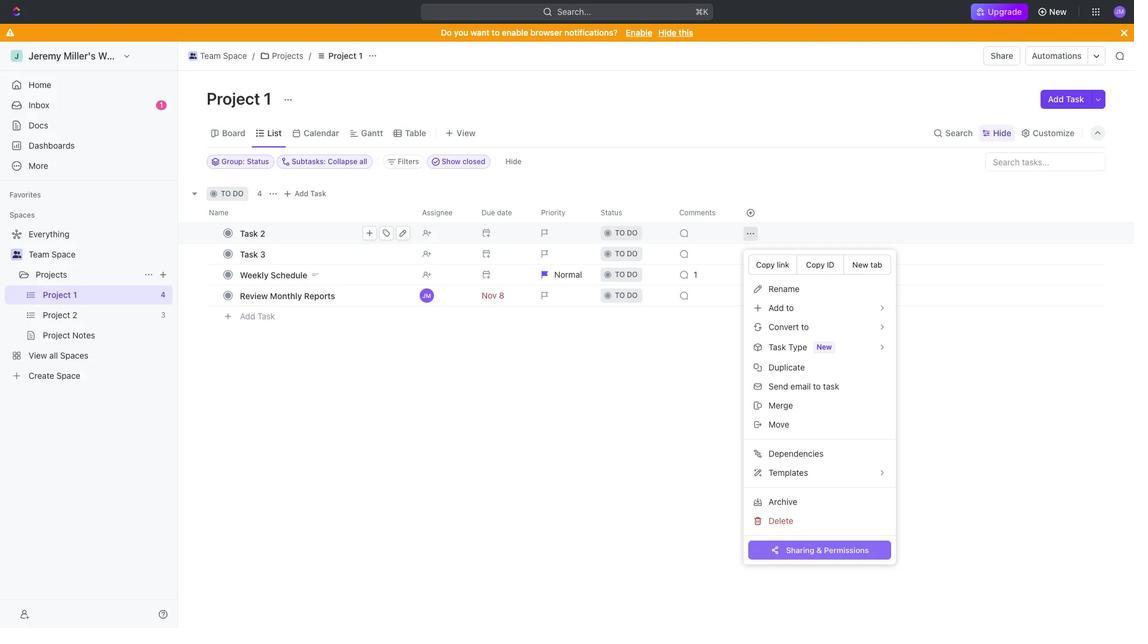 Task type: describe. For each thing, give the bounding box(es) containing it.
copy link button
[[748, 255, 797, 275]]

enable
[[626, 27, 652, 38]]

browser
[[530, 27, 562, 38]]

to do
[[221, 189, 244, 198]]

home link
[[5, 76, 173, 95]]

weekly
[[240, 270, 268, 280]]

‎task 2 link
[[237, 225, 413, 242]]

0 vertical spatial add task button
[[1041, 90, 1091, 109]]

table
[[405, 128, 426, 138]]

add right the 4
[[295, 189, 308, 198]]

search button
[[930, 125, 977, 141]]

review monthly reports
[[240, 291, 335, 301]]

hide inside button
[[506, 157, 522, 166]]

new for tab
[[853, 260, 869, 269]]

1 inside 'sidebar' navigation
[[160, 101, 163, 110]]

gantt link
[[359, 125, 383, 141]]

new tab link
[[844, 255, 891, 275]]

move button
[[748, 416, 891, 435]]

review monthly reports link
[[237, 287, 413, 305]]

task up customize
[[1066, 94, 1084, 104]]

email
[[791, 382, 811, 392]]

1 horizontal spatial team space link
[[185, 49, 250, 63]]

task type
[[769, 342, 807, 352]]

upgrade
[[988, 7, 1022, 17]]

rename link
[[748, 280, 891, 299]]

delete link
[[748, 512, 891, 531]]

archive link
[[748, 493, 891, 512]]

move
[[769, 420, 789, 430]]

customize
[[1033, 128, 1075, 138]]

share button
[[984, 46, 1021, 65]]

delete
[[769, 516, 794, 526]]

projects inside 'sidebar' navigation
[[36, 270, 67, 280]]

calendar
[[304, 128, 339, 138]]

dashboards
[[29, 141, 75, 151]]

sharing
[[786, 546, 815, 555]]

add up customize
[[1048, 94, 1064, 104]]

⌘k
[[696, 7, 709, 17]]

share
[[991, 51, 1014, 61]]

convert to button
[[748, 318, 891, 337]]

copy for copy id
[[806, 260, 825, 270]]

new tab
[[853, 260, 882, 269]]

1 horizontal spatial add task button
[[280, 187, 331, 201]]

board
[[222, 128, 245, 138]]

&
[[817, 546, 822, 555]]

0 horizontal spatial add task button
[[235, 310, 280, 324]]

add to link
[[748, 299, 891, 318]]

user group image
[[12, 251, 21, 258]]

spaces
[[10, 211, 35, 220]]

convert
[[769, 322, 799, 332]]

user group image
[[189, 53, 197, 59]]

task down review
[[258, 311, 275, 321]]

search
[[946, 128, 973, 138]]

0 vertical spatial space
[[223, 51, 247, 61]]

to left do
[[221, 189, 231, 198]]

add down review
[[240, 311, 255, 321]]

convert to link
[[748, 318, 891, 337]]

send
[[769, 382, 788, 392]]

you
[[454, 27, 468, 38]]

task 3 link
[[237, 246, 413, 263]]

task left type
[[769, 342, 786, 352]]

task 3
[[240, 249, 265, 259]]

this
[[679, 27, 693, 38]]

hide inside dropdown button
[[993, 128, 1011, 138]]

board link
[[220, 125, 245, 141]]

0 vertical spatial hide
[[658, 27, 677, 38]]

1 horizontal spatial projects
[[272, 51, 303, 61]]

do you want to enable browser notifications? enable hide this
[[441, 27, 693, 38]]

permissions
[[824, 546, 869, 555]]

do
[[233, 189, 244, 198]]

team inside 'sidebar' navigation
[[29, 249, 49, 260]]

Search tasks... text field
[[986, 153, 1105, 171]]

templates link
[[748, 464, 891, 483]]

copy id button
[[797, 255, 844, 275]]

projects link inside 'sidebar' navigation
[[36, 266, 139, 285]]

merge
[[769, 401, 793, 411]]

sharing & permissions link
[[748, 541, 891, 560]]

monthly
[[270, 291, 302, 301]]

search...
[[557, 7, 591, 17]]

task left 3 on the left top
[[240, 249, 258, 259]]

copy for copy link
[[756, 260, 775, 270]]

docs link
[[5, 116, 173, 135]]

list
[[267, 128, 282, 138]]

0 horizontal spatial new
[[817, 343, 832, 352]]

1 vertical spatial team space link
[[29, 245, 170, 264]]

to inside dropdown button
[[801, 322, 809, 332]]

sharing & permissions
[[786, 546, 869, 555]]

rename
[[769, 284, 800, 294]]

calendar link
[[301, 125, 339, 141]]



Task type: locate. For each thing, give the bounding box(es) containing it.
list link
[[265, 125, 282, 141]]

add task up customize
[[1048, 94, 1084, 104]]

1 vertical spatial add task button
[[280, 187, 331, 201]]

favorites button
[[5, 188, 46, 202]]

customize button
[[1017, 125, 1078, 141]]

1 horizontal spatial project
[[328, 51, 357, 61]]

new for the 'new' button at the right top of page
[[1049, 7, 1067, 17]]

1 horizontal spatial team space
[[200, 51, 247, 61]]

add task button up customize
[[1041, 90, 1091, 109]]

inbox
[[29, 100, 49, 110]]

1 vertical spatial project 1
[[207, 89, 275, 108]]

copy
[[756, 260, 775, 270], [806, 260, 825, 270]]

0 horizontal spatial projects
[[36, 270, 67, 280]]

enable
[[502, 27, 528, 38]]

0 horizontal spatial team space link
[[29, 245, 170, 264]]

copy inside "button"
[[756, 260, 775, 270]]

1 / from the left
[[252, 51, 255, 61]]

2 vertical spatial new
[[817, 343, 832, 352]]

add to button
[[748, 299, 891, 318]]

0 vertical spatial projects link
[[257, 49, 306, 63]]

0 horizontal spatial space
[[52, 249, 76, 260]]

0 vertical spatial add task
[[1048, 94, 1084, 104]]

weekly schedule
[[240, 270, 307, 280]]

dashboards link
[[5, 136, 173, 155]]

add
[[1048, 94, 1064, 104], [295, 189, 308, 198], [769, 303, 784, 313], [240, 311, 255, 321]]

1 horizontal spatial space
[[223, 51, 247, 61]]

1 vertical spatial space
[[52, 249, 76, 260]]

weekly schedule link
[[237, 266, 413, 284]]

add up convert
[[769, 303, 784, 313]]

0 vertical spatial team
[[200, 51, 221, 61]]

project 1 link
[[314, 49, 366, 63]]

copy inside button
[[806, 260, 825, 270]]

hide button
[[979, 125, 1015, 141]]

2 horizontal spatial 1
[[359, 51, 363, 61]]

2 copy from the left
[[806, 260, 825, 270]]

1 horizontal spatial project 1
[[328, 51, 363, 61]]

2
[[260, 228, 265, 238]]

sidebar navigation
[[0, 42, 178, 629]]

add task button
[[1041, 90, 1091, 109], [280, 187, 331, 201], [235, 310, 280, 324]]

1 horizontal spatial projects link
[[257, 49, 306, 63]]

copy left link
[[756, 260, 775, 270]]

project
[[328, 51, 357, 61], [207, 89, 260, 108]]

1 copy from the left
[[756, 260, 775, 270]]

gantt
[[361, 128, 383, 138]]

to left task
[[813, 382, 821, 392]]

2 horizontal spatial new
[[1049, 7, 1067, 17]]

2 / from the left
[[309, 51, 311, 61]]

0 vertical spatial new
[[1049, 7, 1067, 17]]

table link
[[403, 125, 426, 141]]

1 horizontal spatial team
[[200, 51, 221, 61]]

tab
[[871, 260, 882, 269]]

1
[[359, 51, 363, 61], [264, 89, 272, 108], [160, 101, 163, 110]]

add task button down review
[[235, 310, 280, 324]]

move link
[[748, 416, 891, 435]]

1 horizontal spatial copy
[[806, 260, 825, 270]]

schedule
[[271, 270, 307, 280]]

link
[[777, 260, 789, 270]]

automations button
[[1026, 47, 1088, 65]]

review
[[240, 291, 268, 301]]

add task
[[1048, 94, 1084, 104], [295, 189, 326, 198], [240, 311, 275, 321]]

upgrade link
[[971, 4, 1028, 20]]

id
[[827, 260, 835, 270]]

2 vertical spatial hide
[[506, 157, 522, 166]]

copy left id
[[806, 260, 825, 270]]

task
[[823, 382, 839, 392]]

dependencies link
[[748, 445, 891, 464]]

new inside button
[[1049, 7, 1067, 17]]

team space right user group image
[[29, 249, 76, 260]]

‎task 2
[[240, 228, 265, 238]]

0 vertical spatial team space link
[[185, 49, 250, 63]]

0 horizontal spatial copy
[[756, 260, 775, 270]]

new up the automations
[[1049, 7, 1067, 17]]

0 horizontal spatial hide
[[506, 157, 522, 166]]

1 vertical spatial project
[[207, 89, 260, 108]]

team right user group icon
[[200, 51, 221, 61]]

tree inside 'sidebar' navigation
[[5, 225, 173, 386]]

team space link
[[185, 49, 250, 63], [29, 245, 170, 264]]

want
[[470, 27, 490, 38]]

send email to task
[[769, 382, 839, 392]]

duplicate
[[769, 363, 805, 373]]

0 horizontal spatial project
[[207, 89, 260, 108]]

docs
[[29, 120, 48, 130]]

templates button
[[748, 464, 891, 483]]

0 horizontal spatial team
[[29, 249, 49, 260]]

reports
[[304, 291, 335, 301]]

task up ‎task 2 link
[[310, 189, 326, 198]]

convert to
[[769, 322, 809, 332]]

archive
[[769, 497, 797, 507]]

space right user group image
[[52, 249, 76, 260]]

add to
[[769, 303, 794, 313]]

copy id
[[806, 260, 835, 270]]

1 vertical spatial hide
[[993, 128, 1011, 138]]

new left 'tab'
[[853, 260, 869, 269]]

add task button up ‎task 2 link
[[280, 187, 331, 201]]

team
[[200, 51, 221, 61], [29, 249, 49, 260]]

add task down review
[[240, 311, 275, 321]]

add task for add task button to the left
[[240, 311, 275, 321]]

1 horizontal spatial /
[[309, 51, 311, 61]]

do
[[441, 27, 452, 38]]

1 vertical spatial team
[[29, 249, 49, 260]]

1 vertical spatial projects link
[[36, 266, 139, 285]]

2 vertical spatial add task button
[[235, 310, 280, 324]]

1 vertical spatial add task
[[295, 189, 326, 198]]

dependencies
[[769, 449, 824, 459]]

1 vertical spatial new
[[853, 260, 869, 269]]

automations
[[1032, 51, 1082, 61]]

0 vertical spatial project
[[328, 51, 357, 61]]

1 horizontal spatial 1
[[264, 89, 272, 108]]

1 horizontal spatial add task
[[295, 189, 326, 198]]

team space inside 'sidebar' navigation
[[29, 249, 76, 260]]

2 horizontal spatial hide
[[993, 128, 1011, 138]]

0 horizontal spatial add task
[[240, 311, 275, 321]]

new
[[1049, 7, 1067, 17], [853, 260, 869, 269], [817, 343, 832, 352]]

add inside "link"
[[769, 303, 784, 313]]

4
[[257, 189, 262, 198]]

0 horizontal spatial 1
[[160, 101, 163, 110]]

/
[[252, 51, 255, 61], [309, 51, 311, 61]]

hide
[[658, 27, 677, 38], [993, 128, 1011, 138], [506, 157, 522, 166]]

add task up ‎task 2 link
[[295, 189, 326, 198]]

0 horizontal spatial /
[[252, 51, 255, 61]]

send email to task link
[[748, 377, 891, 397]]

projects link
[[257, 49, 306, 63], [36, 266, 139, 285]]

notifications?
[[565, 27, 618, 38]]

merge link
[[748, 397, 891, 416]]

to up convert to
[[786, 303, 794, 313]]

1 horizontal spatial hide
[[658, 27, 677, 38]]

copy link
[[756, 260, 789, 270]]

2 horizontal spatial add task
[[1048, 94, 1084, 104]]

team space right user group icon
[[200, 51, 247, 61]]

1 vertical spatial team space
[[29, 249, 76, 260]]

2 vertical spatial add task
[[240, 311, 275, 321]]

1 horizontal spatial new
[[853, 260, 869, 269]]

team right user group image
[[29, 249, 49, 260]]

0 horizontal spatial projects link
[[36, 266, 139, 285]]

0 vertical spatial projects
[[272, 51, 303, 61]]

favorites
[[10, 191, 41, 199]]

0 horizontal spatial team space
[[29, 249, 76, 260]]

new down convert to dropdown button
[[817, 343, 832, 352]]

to right want
[[492, 27, 500, 38]]

new button
[[1033, 2, 1074, 21]]

1 vertical spatial projects
[[36, 270, 67, 280]]

0 horizontal spatial project 1
[[207, 89, 275, 108]]

task
[[1066, 94, 1084, 104], [310, 189, 326, 198], [240, 249, 258, 259], [258, 311, 275, 321], [769, 342, 786, 352]]

0 vertical spatial team space
[[200, 51, 247, 61]]

‎task
[[240, 228, 258, 238]]

3
[[260, 249, 265, 259]]

2 horizontal spatial add task button
[[1041, 90, 1091, 109]]

to right convert
[[801, 322, 809, 332]]

0 vertical spatial project 1
[[328, 51, 363, 61]]

add task for add task button to the top
[[1048, 94, 1084, 104]]

type
[[788, 342, 807, 352]]

to inside "link"
[[786, 303, 794, 313]]

tree
[[5, 225, 173, 386]]

hide button
[[501, 155, 526, 169]]

space inside 'sidebar' navigation
[[52, 249, 76, 260]]

space right user group icon
[[223, 51, 247, 61]]

duplicate link
[[748, 358, 891, 377]]

tree containing team space
[[5, 225, 173, 386]]



Task type: vqa. For each thing, say whether or not it's contained in the screenshot.
‎Task 1
no



